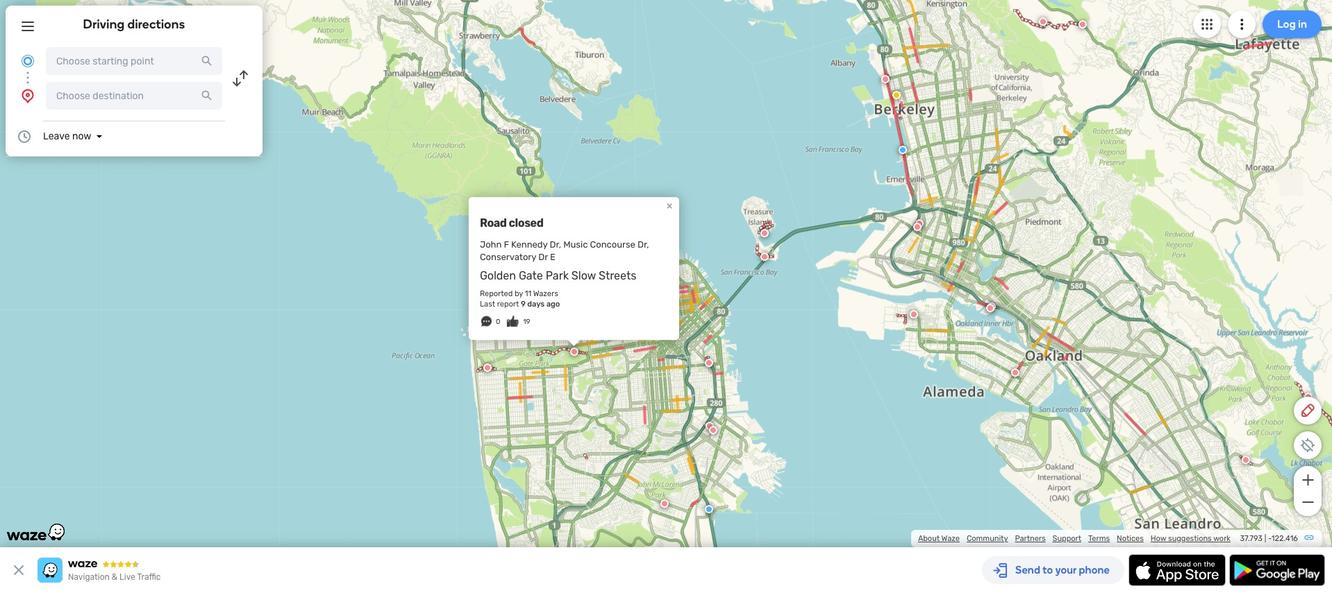 Task type: vqa. For each thing, say whether or not it's contained in the screenshot.
get
no



Task type: locate. For each thing, give the bounding box(es) containing it.
suggestions
[[1168, 535, 1212, 544]]

11
[[525, 290, 531, 299]]

notices
[[1117, 535, 1144, 544]]

driving directions
[[83, 17, 185, 32]]

road closed image
[[1039, 18, 1047, 26], [1079, 20, 1087, 29], [915, 220, 924, 228], [913, 223, 922, 231], [760, 229, 769, 238], [760, 253, 769, 261], [988, 303, 996, 311], [986, 304, 995, 313], [910, 311, 918, 319], [1011, 369, 1020, 377], [1304, 393, 1313, 402], [706, 422, 714, 431], [709, 427, 717, 435], [660, 500, 669, 509]]

about waze link
[[918, 535, 960, 544]]

park
[[546, 270, 569, 283]]

police image
[[705, 506, 713, 514]]

dr
[[538, 252, 548, 263]]

about
[[918, 535, 940, 544]]

current location image
[[19, 53, 36, 69]]

john
[[480, 240, 502, 250]]

how suggestions work link
[[1151, 535, 1231, 544]]

zoom in image
[[1299, 472, 1317, 489]]

x image
[[10, 563, 27, 579]]

leave now
[[43, 131, 91, 142]]

support
[[1053, 535, 1081, 544]]

concourse
[[590, 240, 635, 250]]

dr, up e
[[550, 240, 561, 250]]

police image
[[899, 146, 907, 154]]

report
[[497, 300, 519, 309]]

road closed image
[[881, 75, 890, 83], [705, 359, 713, 368], [483, 364, 492, 372], [1242, 456, 1250, 465]]

ago
[[546, 300, 560, 309]]

dr, right concourse
[[638, 240, 649, 250]]

wazers
[[533, 290, 558, 299]]

1 horizontal spatial dr,
[[638, 240, 649, 250]]

conservatory
[[480, 252, 536, 263]]

19
[[523, 318, 530, 327]]

Choose destination text field
[[46, 82, 222, 110]]

37.793
[[1240, 535, 1263, 544]]

music
[[563, 240, 588, 250]]

driving
[[83, 17, 125, 32]]

traffic
[[137, 573, 161, 583]]

dr,
[[550, 240, 561, 250], [638, 240, 649, 250]]

9
[[521, 300, 526, 309]]

community link
[[967, 535, 1008, 544]]

navigation & live traffic
[[68, 573, 161, 583]]

john f kennedy dr, music concourse dr, conservatory dr e
[[480, 240, 649, 263]]

e
[[550, 252, 556, 263]]

golden
[[480, 270, 516, 283]]

0 horizontal spatial dr,
[[550, 240, 561, 250]]

37.793 | -122.416
[[1240, 535, 1298, 544]]

live
[[120, 573, 135, 583]]

streets
[[599, 270, 637, 283]]

leave
[[43, 131, 70, 142]]

location image
[[19, 88, 36, 104]]



Task type: describe. For each thing, give the bounding box(es) containing it.
0
[[496, 318, 500, 327]]

-
[[1268, 535, 1272, 544]]

Choose starting point text field
[[46, 47, 222, 75]]

now
[[72, 131, 91, 142]]

about waze community partners support terms notices how suggestions work
[[918, 535, 1231, 544]]

golden gate park slow streets reported by 11 wazers last report 9 days ago
[[480, 270, 637, 309]]

reported
[[480, 290, 513, 299]]

how
[[1151, 535, 1166, 544]]

partners link
[[1015, 535, 1046, 544]]

by
[[515, 290, 523, 299]]

gate
[[519, 270, 543, 283]]

closed
[[509, 217, 543, 230]]

slow
[[571, 270, 596, 283]]

×
[[666, 199, 673, 212]]

days
[[527, 300, 545, 309]]

link image
[[1304, 533, 1315, 544]]

kennedy
[[511, 240, 548, 250]]

waze
[[942, 535, 960, 544]]

&
[[112, 573, 117, 583]]

2 dr, from the left
[[638, 240, 649, 250]]

navigation
[[68, 573, 110, 583]]

zoom out image
[[1299, 495, 1317, 511]]

|
[[1265, 535, 1266, 544]]

community
[[967, 535, 1008, 544]]

partners
[[1015, 535, 1046, 544]]

f
[[504, 240, 509, 250]]

notices link
[[1117, 535, 1144, 544]]

terms
[[1088, 535, 1110, 544]]

directions
[[127, 17, 185, 32]]

road
[[480, 217, 507, 230]]

hazard image
[[892, 91, 901, 99]]

122.416
[[1272, 535, 1298, 544]]

last
[[480, 300, 495, 309]]

work
[[1213, 535, 1231, 544]]

1 dr, from the left
[[550, 240, 561, 250]]

× link
[[663, 199, 676, 212]]

terms link
[[1088, 535, 1110, 544]]

support link
[[1053, 535, 1081, 544]]

clock image
[[16, 128, 33, 145]]

road closed
[[480, 217, 543, 230]]

pencil image
[[1300, 403, 1316, 420]]



